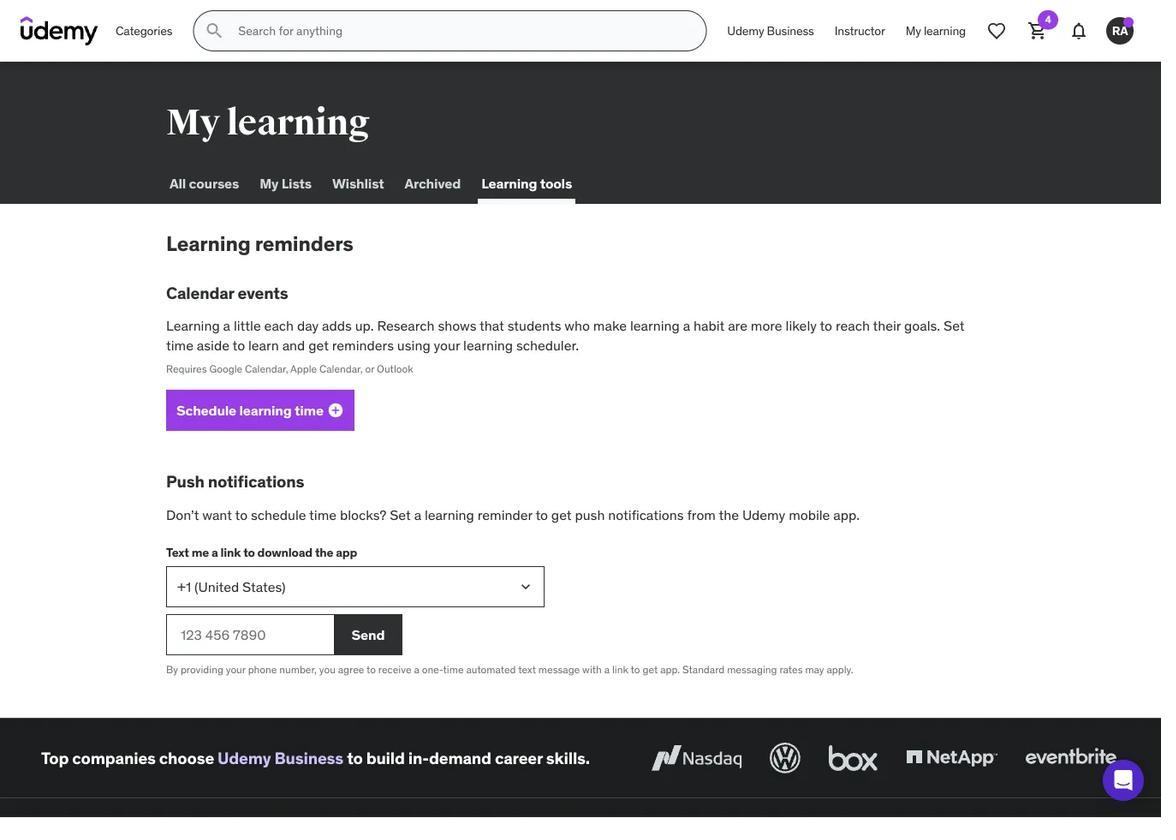 Task type: describe. For each thing, give the bounding box(es) containing it.
receive
[[379, 663, 412, 676]]

time left automated
[[443, 663, 464, 676]]

wishlist link
[[329, 163, 388, 204]]

providing
[[181, 663, 224, 676]]

up.
[[355, 317, 374, 335]]

0 horizontal spatial business
[[275, 748, 344, 768]]

to right agree
[[367, 663, 376, 676]]

wishlist image
[[987, 21, 1008, 41]]

calendar events
[[166, 283, 288, 303]]

number,
[[280, 663, 317, 676]]

choose
[[159, 748, 214, 768]]

by
[[166, 663, 178, 676]]

my for 'my lists' link
[[260, 174, 279, 192]]

learning a little each day adds up. research shows that students who make learning a habit are more likely to reach their goals. set time aside to learn and get reminders using your learning scheduler. requires google calendar, apple calendar, or outlook
[[166, 317, 965, 376]]

learning up lists
[[227, 100, 370, 145]]

a left little
[[223, 317, 231, 335]]

calendar
[[166, 283, 234, 303]]

likely
[[786, 317, 817, 335]]

2 horizontal spatial get
[[643, 663, 658, 676]]

0 vertical spatial app.
[[834, 506, 860, 524]]

my learning link
[[896, 10, 977, 51]]

learning left wishlist icon
[[924, 23, 967, 38]]

categories button
[[105, 10, 183, 51]]

instructor link
[[825, 10, 896, 51]]

by providing your phone number, you agree to receive a one-time automated text message with a link to get app. standard messaging rates may apply.
[[166, 663, 854, 676]]

more
[[751, 317, 783, 335]]

Search for anything text field
[[235, 16, 686, 45]]

learning tools
[[482, 174, 573, 192]]

learning left reminder
[[425, 506, 475, 524]]

tools
[[540, 174, 573, 192]]

time inside "learning a little each day adds up. research shows that students who make learning a habit are more likely to reach their goals. set time aside to learn and get reminders using your learning scheduler. requires google calendar, apple calendar, or outlook"
[[166, 336, 194, 354]]

learning tools link
[[478, 163, 576, 204]]

you
[[319, 663, 336, 676]]

4 link
[[1018, 10, 1059, 51]]

lists
[[282, 174, 312, 192]]

time inside button
[[295, 402, 324, 419]]

text
[[166, 544, 189, 560]]

0 vertical spatial my learning
[[906, 23, 967, 38]]

0 horizontal spatial my learning
[[166, 100, 370, 145]]

goals.
[[905, 317, 941, 335]]

little
[[234, 317, 261, 335]]

habit
[[694, 317, 725, 335]]

to down little
[[233, 336, 245, 354]]

schedule learning time
[[177, 402, 324, 419]]

mobile
[[789, 506, 831, 524]]

companies
[[72, 748, 156, 768]]

top companies choose udemy business to build in-demand career skills.
[[41, 748, 590, 768]]

are
[[729, 317, 748, 335]]

using
[[397, 336, 431, 354]]

send button
[[334, 615, 403, 656]]

small image
[[327, 402, 344, 419]]

to right want
[[235, 506, 248, 524]]

text
[[519, 663, 536, 676]]

set inside "learning a little each day adds up. research shows that students who make learning a habit are more likely to reach their goals. set time aside to learn and get reminders using your learning scheduler. requires google calendar, apple calendar, or outlook"
[[944, 317, 965, 335]]

notifications image
[[1069, 21, 1090, 41]]

shopping cart with 4 items image
[[1028, 21, 1049, 41]]

phone
[[248, 663, 277, 676]]

download
[[258, 544, 313, 560]]

archived
[[405, 174, 461, 192]]

or
[[365, 362, 375, 376]]

0 horizontal spatial my
[[166, 100, 220, 145]]

push notifications
[[166, 471, 304, 492]]

text me a link to download the app
[[166, 544, 357, 560]]

build
[[366, 748, 405, 768]]

who
[[565, 317, 590, 335]]

learning inside button
[[239, 402, 292, 419]]

reminders inside "learning a little each day adds up. research shows that students who make learning a habit are more likely to reach their goals. set time aside to learn and get reminders using your learning scheduler. requires google calendar, apple calendar, or outlook"
[[332, 336, 394, 354]]

send
[[352, 626, 385, 644]]

blocks?
[[340, 506, 387, 524]]

don't want to schedule time blocks? set a learning reminder to get push notifications from the udemy mobile app.
[[166, 506, 860, 524]]

a right "blocks?"
[[414, 506, 422, 524]]

with
[[583, 663, 602, 676]]

events
[[238, 283, 288, 303]]

1 vertical spatial notifications
[[609, 506, 684, 524]]

archived link
[[401, 163, 465, 204]]

learning for learning reminders
[[166, 231, 251, 256]]

schedule learning time button
[[166, 390, 355, 431]]

1 vertical spatial your
[[226, 663, 246, 676]]

research
[[377, 317, 435, 335]]

app
[[336, 544, 357, 560]]

categories
[[116, 23, 173, 38]]

skills.
[[547, 748, 590, 768]]

want
[[202, 506, 232, 524]]

reminder
[[478, 506, 533, 524]]

demand
[[429, 748, 492, 768]]

0 vertical spatial udemy
[[728, 23, 765, 38]]

all courses link
[[166, 163, 243, 204]]

scheduler.
[[517, 336, 579, 354]]

that
[[480, 317, 505, 335]]

0 horizontal spatial notifications
[[208, 471, 304, 492]]

1 vertical spatial app.
[[661, 663, 681, 676]]

adds
[[322, 317, 352, 335]]

requires
[[166, 362, 207, 376]]

nasdaq image
[[648, 739, 746, 777]]

a left 'habit'
[[684, 317, 691, 335]]

standard
[[683, 663, 725, 676]]

a right with
[[605, 663, 610, 676]]

0 vertical spatial reminders
[[255, 231, 354, 256]]

and
[[282, 336, 305, 354]]



Task type: vqa. For each thing, say whether or not it's contained in the screenshot.
Udemy Business LINK to the bottom
yes



Task type: locate. For each thing, give the bounding box(es) containing it.
a
[[223, 317, 231, 335], [684, 317, 691, 335], [414, 506, 422, 524], [212, 544, 218, 560], [414, 663, 420, 676], [605, 663, 610, 676]]

time left small image
[[295, 402, 324, 419]]

my up "all courses"
[[166, 100, 220, 145]]

time left "blocks?"
[[309, 506, 337, 524]]

make
[[594, 317, 627, 335]]

rates
[[780, 663, 803, 676]]

calendar, left or
[[320, 362, 363, 376]]

your
[[434, 336, 460, 354], [226, 663, 246, 676]]

0 vertical spatial learning
[[482, 174, 538, 192]]

1 horizontal spatial your
[[434, 336, 460, 354]]

1 vertical spatial udemy business link
[[218, 748, 344, 768]]

volkswagen image
[[767, 739, 805, 777]]

udemy business link
[[717, 10, 825, 51], [218, 748, 344, 768]]

submit search image
[[204, 21, 225, 41]]

box image
[[825, 739, 883, 777]]

get inside "learning a little each day adds up. research shows that students who make learning a habit are more likely to reach their goals. set time aside to learn and get reminders using your learning scheduler. requires google calendar, apple calendar, or outlook"
[[309, 336, 329, 354]]

learning for learning tools
[[482, 174, 538, 192]]

learning up calendar
[[166, 231, 251, 256]]

to left download
[[243, 544, 255, 560]]

my learning
[[906, 23, 967, 38], [166, 100, 370, 145]]

get left push
[[552, 506, 572, 524]]

get down day
[[309, 336, 329, 354]]

0 vertical spatial my
[[906, 23, 922, 38]]

wishlist
[[332, 174, 384, 192]]

my right instructor
[[906, 23, 922, 38]]

learning inside learning tools link
[[482, 174, 538, 192]]

apple
[[291, 362, 317, 376]]

push
[[575, 506, 605, 524]]

shows
[[438, 317, 477, 335]]

0 horizontal spatial calendar,
[[245, 362, 288, 376]]

courses
[[189, 174, 239, 192]]

agree
[[338, 663, 364, 676]]

my learning up my lists
[[166, 100, 370, 145]]

1 horizontal spatial the
[[719, 506, 740, 524]]

career
[[495, 748, 543, 768]]

2 vertical spatial my
[[260, 174, 279, 192]]

business inside the udemy business link
[[767, 23, 815, 38]]

1 vertical spatial link
[[613, 663, 629, 676]]

in-
[[409, 748, 429, 768]]

2 horizontal spatial my
[[906, 23, 922, 38]]

google
[[209, 362, 243, 376]]

0 vertical spatial business
[[767, 23, 815, 38]]

the
[[719, 506, 740, 524], [315, 544, 334, 560]]

business
[[767, 23, 815, 38], [275, 748, 344, 768]]

me
[[192, 544, 209, 560]]

my for my learning link
[[906, 23, 922, 38]]

udemy business
[[728, 23, 815, 38]]

my
[[906, 23, 922, 38], [166, 100, 220, 145], [260, 174, 279, 192]]

0 horizontal spatial the
[[315, 544, 334, 560]]

your inside "learning a little each day adds up. research shows that students who make learning a habit are more likely to reach their goals. set time aside to learn and get reminders using your learning scheduler. requires google calendar, apple calendar, or outlook"
[[434, 336, 460, 354]]

1 calendar, from the left
[[245, 362, 288, 376]]

2 vertical spatial get
[[643, 663, 658, 676]]

notifications up schedule
[[208, 471, 304, 492]]

from
[[688, 506, 716, 524]]

aside
[[197, 336, 230, 354]]

learning inside "learning a little each day adds up. research shows that students who make learning a habit are more likely to reach their goals. set time aside to learn and get reminders using your learning scheduler. requires google calendar, apple calendar, or outlook"
[[166, 317, 220, 335]]

0 horizontal spatial link
[[221, 544, 241, 560]]

0 horizontal spatial set
[[390, 506, 411, 524]]

2 calendar, from the left
[[320, 362, 363, 376]]

0 horizontal spatial app.
[[661, 663, 681, 676]]

don't
[[166, 506, 199, 524]]

ra link
[[1100, 10, 1141, 51]]

students
[[508, 317, 562, 335]]

each
[[264, 317, 294, 335]]

may
[[806, 663, 825, 676]]

1 vertical spatial the
[[315, 544, 334, 560]]

learning reminders
[[166, 231, 354, 256]]

link right with
[[613, 663, 629, 676]]

1 vertical spatial business
[[275, 748, 344, 768]]

2 vertical spatial learning
[[166, 317, 220, 335]]

0 vertical spatial get
[[309, 336, 329, 354]]

message
[[539, 663, 580, 676]]

learning down that
[[464, 336, 513, 354]]

1 vertical spatial my
[[166, 100, 220, 145]]

learn
[[248, 336, 279, 354]]

1 horizontal spatial notifications
[[609, 506, 684, 524]]

automated
[[466, 663, 516, 676]]

1 vertical spatial my learning
[[166, 100, 370, 145]]

schedule
[[177, 402, 237, 419]]

reminders down lists
[[255, 231, 354, 256]]

learning
[[482, 174, 538, 192], [166, 231, 251, 256], [166, 317, 220, 335]]

0 vertical spatial set
[[944, 317, 965, 335]]

get
[[309, 336, 329, 354], [552, 506, 572, 524], [643, 663, 658, 676]]

business left build
[[275, 748, 344, 768]]

schedule
[[251, 506, 306, 524]]

get left standard
[[643, 663, 658, 676]]

your left the phone
[[226, 663, 246, 676]]

messaging
[[728, 663, 778, 676]]

my lists link
[[256, 163, 315, 204]]

notifications left "from"
[[609, 506, 684, 524]]

instructor
[[835, 23, 886, 38]]

to right with
[[631, 663, 641, 676]]

link
[[221, 544, 241, 560], [613, 663, 629, 676]]

my learning left wishlist icon
[[906, 23, 967, 38]]

ra
[[1113, 23, 1129, 38]]

reminders down up.
[[332, 336, 394, 354]]

1 horizontal spatial get
[[552, 506, 572, 524]]

the left app at the bottom of page
[[315, 544, 334, 560]]

app. left standard
[[661, 663, 681, 676]]

learning down apple
[[239, 402, 292, 419]]

1 horizontal spatial link
[[613, 663, 629, 676]]

1 vertical spatial set
[[390, 506, 411, 524]]

calendar, down learn
[[245, 362, 288, 376]]

learning up aside
[[166, 317, 220, 335]]

netapp image
[[903, 739, 1002, 777]]

time up requires
[[166, 336, 194, 354]]

set right "blocks?"
[[390, 506, 411, 524]]

udemy image
[[21, 16, 99, 45]]

learning
[[924, 23, 967, 38], [227, 100, 370, 145], [631, 317, 680, 335], [464, 336, 513, 354], [239, 402, 292, 419], [425, 506, 475, 524]]

1 horizontal spatial app.
[[834, 506, 860, 524]]

reminders
[[255, 231, 354, 256], [332, 336, 394, 354]]

0 vertical spatial link
[[221, 544, 241, 560]]

to right likely
[[820, 317, 833, 335]]

my left lists
[[260, 174, 279, 192]]

set right "goals."
[[944, 317, 965, 335]]

1 horizontal spatial calendar,
[[320, 362, 363, 376]]

my lists
[[260, 174, 312, 192]]

to right reminder
[[536, 506, 548, 524]]

1 vertical spatial get
[[552, 506, 572, 524]]

4
[[1046, 13, 1052, 26]]

learning left tools
[[482, 174, 538, 192]]

1 horizontal spatial set
[[944, 317, 965, 335]]

reach
[[836, 317, 870, 335]]

your down shows
[[434, 336, 460, 354]]

push
[[166, 471, 205, 492]]

0 vertical spatial udemy business link
[[717, 10, 825, 51]]

the right "from"
[[719, 506, 740, 524]]

1 horizontal spatial udemy business link
[[717, 10, 825, 51]]

a left one-
[[414, 663, 420, 676]]

app. right mobile
[[834, 506, 860, 524]]

all
[[170, 174, 186, 192]]

2 vertical spatial udemy
[[218, 748, 271, 768]]

123 456 7890 text field
[[166, 615, 334, 656]]

eventbrite image
[[1022, 739, 1121, 777]]

business left instructor
[[767, 23, 815, 38]]

1 horizontal spatial business
[[767, 23, 815, 38]]

1 vertical spatial reminders
[[332, 336, 394, 354]]

all courses
[[170, 174, 239, 192]]

0 vertical spatial your
[[434, 336, 460, 354]]

1 vertical spatial udemy
[[743, 506, 786, 524]]

one-
[[422, 663, 443, 676]]

set
[[944, 317, 965, 335], [390, 506, 411, 524]]

top
[[41, 748, 69, 768]]

a right me
[[212, 544, 218, 560]]

1 horizontal spatial my learning
[[906, 23, 967, 38]]

link right me
[[221, 544, 241, 560]]

1 vertical spatial learning
[[166, 231, 251, 256]]

0 horizontal spatial get
[[309, 336, 329, 354]]

apply.
[[827, 663, 854, 676]]

day
[[297, 317, 319, 335]]

their
[[874, 317, 902, 335]]

0 vertical spatial the
[[719, 506, 740, 524]]

1 horizontal spatial my
[[260, 174, 279, 192]]

app.
[[834, 506, 860, 524], [661, 663, 681, 676]]

0 horizontal spatial your
[[226, 663, 246, 676]]

outlook
[[377, 362, 414, 376]]

0 horizontal spatial udemy business link
[[218, 748, 344, 768]]

learning right the make
[[631, 317, 680, 335]]

you have alerts image
[[1124, 17, 1135, 27]]

to left build
[[347, 748, 363, 768]]

0 vertical spatial notifications
[[208, 471, 304, 492]]

calendar,
[[245, 362, 288, 376], [320, 362, 363, 376]]

udemy
[[728, 23, 765, 38], [743, 506, 786, 524], [218, 748, 271, 768]]



